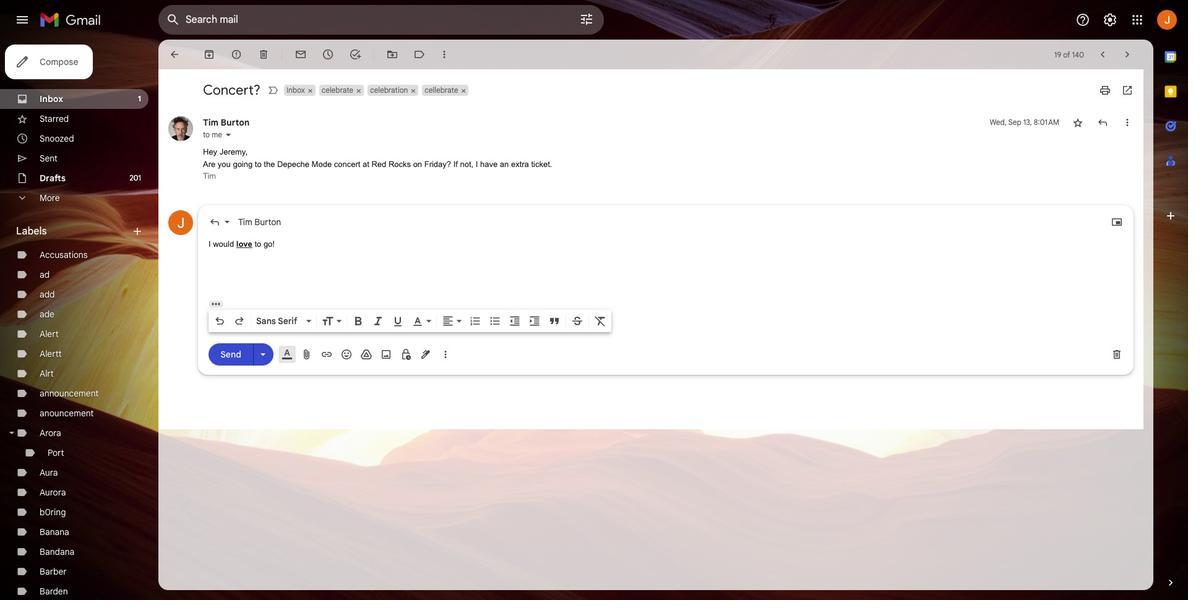 Task type: locate. For each thing, give the bounding box(es) containing it.
ticket.
[[531, 159, 553, 169]]

0 vertical spatial burton
[[221, 117, 250, 128]]

barden link
[[40, 586, 68, 597]]

serif
[[278, 315, 297, 327]]

anouncement
[[40, 408, 94, 419]]

0 horizontal spatial i
[[209, 239, 211, 249]]

1 horizontal spatial burton
[[255, 216, 281, 228]]

indent more ‪(⌘])‬ image
[[529, 315, 541, 327]]

inbox inside "labels" navigation
[[40, 93, 63, 105]]

aura link
[[40, 467, 58, 479]]

move to image
[[386, 48, 399, 61]]

sent
[[40, 153, 58, 164]]

more
[[40, 193, 60, 204]]

to
[[203, 130, 210, 139], [255, 159, 262, 169], [255, 239, 261, 249]]

accusations link
[[40, 250, 88, 261]]

undo ‪(⌘z)‬ image
[[214, 315, 226, 327]]

i inside message body text field
[[209, 239, 211, 249]]

quote ‪(⌘⇧9)‬ image
[[549, 315, 561, 327]]

arora link
[[40, 428, 61, 439]]

aurora link
[[40, 487, 66, 498]]

tim up love
[[238, 216, 252, 228]]

b0ring link
[[40, 507, 66, 518]]

banana
[[40, 527, 69, 538]]

alertt
[[40, 349, 62, 360]]

ade link
[[40, 309, 54, 320]]

would
[[213, 239, 234, 249]]

0 vertical spatial tim burton
[[203, 117, 250, 128]]

port link
[[48, 448, 64, 459]]

sans serif
[[256, 315, 297, 327]]

me
[[212, 130, 222, 139]]

hey
[[203, 147, 217, 157]]

celebrate button
[[319, 85, 355, 96]]

bandana link
[[40, 547, 74, 558]]

8:01 am
[[1034, 118, 1060, 127]]

compose button
[[5, 45, 93, 79]]

add to tasks image
[[349, 48, 362, 61]]

Message Body text field
[[209, 238, 1124, 291]]

tim up the to me
[[203, 117, 219, 128]]

delete image
[[258, 48, 270, 61]]

1 vertical spatial burton
[[255, 216, 281, 228]]

i
[[476, 159, 478, 169], [209, 239, 211, 249]]

send button
[[209, 344, 253, 366]]

more options image
[[442, 348, 450, 361]]

inbox inside button
[[287, 85, 305, 95]]

tim burton
[[203, 117, 250, 128], [238, 216, 281, 228]]

sent link
[[40, 153, 58, 164]]

insert signature image
[[420, 348, 432, 361]]

ad
[[40, 269, 50, 280]]

go!
[[264, 239, 275, 249]]

201
[[130, 173, 141, 183]]

red
[[372, 159, 387, 169]]

to left 'go!' at top
[[255, 239, 261, 249]]

inbox down mark as unread image
[[287, 85, 305, 95]]

to left me
[[203, 130, 210, 139]]

to me
[[203, 130, 222, 139]]

formatting options toolbar
[[209, 310, 612, 332]]

tab list
[[1154, 40, 1189, 556]]

Search mail text field
[[186, 14, 545, 26]]

alrt link
[[40, 368, 54, 380]]

1 vertical spatial to
[[255, 159, 262, 169]]

the
[[264, 159, 275, 169]]

i right not,
[[476, 159, 478, 169]]

accusations
[[40, 250, 88, 261]]

love
[[236, 239, 253, 249]]

search mail image
[[162, 9, 185, 31]]

celebration button
[[368, 85, 409, 96]]

add
[[40, 289, 55, 300]]

jeremy,
[[220, 147, 248, 157]]

report spam image
[[230, 48, 243, 61]]

1 horizontal spatial i
[[476, 159, 478, 169]]

on
[[413, 159, 422, 169]]

tim
[[203, 117, 219, 128], [203, 172, 216, 181], [238, 216, 252, 228]]

burton up show details image
[[221, 117, 250, 128]]

to inside message body text field
[[255, 239, 261, 249]]

of
[[1064, 50, 1071, 59]]

strikethrough ‪(⌘⇧x)‬ image
[[571, 315, 584, 327]]

snoozed link
[[40, 133, 74, 144]]

bold ‪(⌘b)‬ image
[[352, 315, 365, 327]]

bulleted list ‪(⌘⇧8)‬ image
[[489, 315, 502, 327]]

0 horizontal spatial burton
[[221, 117, 250, 128]]

1 vertical spatial tim
[[203, 172, 216, 181]]

rocks
[[389, 159, 411, 169]]

barden
[[40, 586, 68, 597]]

if
[[454, 159, 458, 169]]

labels heading
[[16, 225, 131, 238]]

2 vertical spatial to
[[255, 239, 261, 249]]

cellebrate
[[425, 85, 458, 95]]

1
[[138, 94, 141, 103]]

burton up 'go!' at top
[[255, 216, 281, 228]]

inbox
[[287, 85, 305, 95], [40, 93, 63, 105]]

discard draft ‪(⌘⇧d)‬ image
[[1111, 348, 1124, 361]]

drafts
[[40, 173, 66, 184]]

i left would
[[209, 239, 211, 249]]

tim down "are" on the top of the page
[[203, 172, 216, 181]]

1 horizontal spatial inbox
[[287, 85, 305, 95]]

0 vertical spatial tim
[[203, 117, 219, 128]]

archive image
[[203, 48, 215, 61]]

insert files using drive image
[[360, 348, 373, 361]]

1 vertical spatial i
[[209, 239, 211, 249]]

tim burton up 'go!' at top
[[238, 216, 281, 228]]

not,
[[460, 159, 474, 169]]

to left the
[[255, 159, 262, 169]]

13,
[[1024, 118, 1033, 127]]

italic ‪(⌘i)‬ image
[[372, 315, 384, 327]]

insert photo image
[[380, 348, 393, 361]]

sans serif option
[[254, 315, 304, 327]]

have
[[480, 159, 498, 169]]

compose
[[40, 56, 78, 67]]

0 horizontal spatial inbox
[[40, 93, 63, 105]]

inbox link
[[40, 93, 63, 105]]

None search field
[[159, 5, 604, 35]]

attach files image
[[301, 348, 313, 361]]

1 vertical spatial tim burton
[[238, 216, 281, 228]]

burton
[[221, 117, 250, 128], [255, 216, 281, 228]]

gmail image
[[40, 7, 107, 32]]

labels image
[[414, 48, 426, 61]]

drafts link
[[40, 173, 66, 184]]

tim burton up show details image
[[203, 117, 250, 128]]

add link
[[40, 289, 55, 300]]

underline ‪(⌘u)‬ image
[[392, 315, 404, 328]]

0 vertical spatial i
[[476, 159, 478, 169]]

going
[[233, 159, 253, 169]]

inbox up starred
[[40, 93, 63, 105]]

announcement
[[40, 388, 99, 399]]

support image
[[1076, 12, 1091, 27]]

show trimmed content image
[[209, 301, 224, 307]]

insert emoji ‪(⌘⇧2)‬ image
[[341, 348, 353, 361]]



Task type: vqa. For each thing, say whether or not it's contained in the screenshot.
knowledge,
no



Task type: describe. For each thing, give the bounding box(es) containing it.
banana link
[[40, 527, 69, 538]]

to inside the hey jeremy, are you going to the depeche mode concert at red rocks on friday? if not, i have an extra ticket. tim
[[255, 159, 262, 169]]

type of response image
[[209, 216, 221, 228]]

labels
[[16, 225, 47, 238]]

send
[[221, 349, 241, 360]]

newer image
[[1097, 48, 1110, 61]]

settings image
[[1103, 12, 1118, 27]]

anouncement link
[[40, 408, 94, 419]]

aura
[[40, 467, 58, 479]]

arora
[[40, 428, 61, 439]]

sep
[[1009, 118, 1022, 127]]

0 vertical spatial to
[[203, 130, 210, 139]]

Not starred checkbox
[[1072, 116, 1085, 129]]

you
[[218, 159, 231, 169]]

2 vertical spatial tim
[[238, 216, 252, 228]]

ade
[[40, 309, 54, 320]]

depeche
[[277, 159, 310, 169]]

i would love to go!
[[209, 239, 277, 249]]

19
[[1055, 50, 1062, 59]]

redo ‪(⌘y)‬ image
[[233, 315, 246, 327]]

ad link
[[40, 269, 50, 280]]

more image
[[438, 48, 451, 61]]

labels navigation
[[0, 40, 159, 601]]

starred link
[[40, 113, 69, 124]]

extra
[[511, 159, 529, 169]]

concert
[[334, 159, 361, 169]]

wed, sep 13, 8:01 am
[[990, 118, 1060, 127]]

alertt link
[[40, 349, 62, 360]]

more send options image
[[257, 349, 269, 361]]

bandana
[[40, 547, 74, 558]]

inbox for inbox button
[[287, 85, 305, 95]]

140
[[1073, 50, 1085, 59]]

celebrate
[[322, 85, 354, 95]]

sans
[[256, 315, 276, 327]]

show details image
[[225, 131, 232, 139]]

more button
[[0, 188, 149, 208]]

19 of 140
[[1055, 50, 1085, 59]]

mode
[[312, 159, 332, 169]]

concert?
[[203, 82, 261, 98]]

alert
[[40, 329, 59, 340]]

alert link
[[40, 329, 59, 340]]

inbox for inbox link
[[40, 93, 63, 105]]

friday?
[[425, 159, 451, 169]]

announcement link
[[40, 388, 99, 399]]

hey jeremy, are you going to the depeche mode concert at red rocks on friday? if not, i have an extra ticket. tim
[[203, 147, 553, 181]]

remove formatting ‪(⌘\)‬ image
[[594, 315, 607, 327]]

at
[[363, 159, 370, 169]]

mark as unread image
[[295, 48, 307, 61]]

barber link
[[40, 567, 67, 578]]

alrt
[[40, 368, 54, 380]]

wed,
[[990, 118, 1007, 127]]

b0ring
[[40, 507, 66, 518]]

advanced search options image
[[575, 7, 599, 32]]

port
[[48, 448, 64, 459]]

cellebrate button
[[422, 85, 460, 96]]

inbox button
[[284, 85, 306, 96]]

toggle confidential mode image
[[400, 348, 412, 361]]

are
[[203, 159, 216, 169]]

main menu image
[[15, 12, 30, 27]]

i inside the hey jeremy, are you going to the depeche mode concert at red rocks on friday? if not, i have an extra ticket. tim
[[476, 159, 478, 169]]

aurora
[[40, 487, 66, 498]]

celebration
[[370, 85, 408, 95]]

barber
[[40, 567, 67, 578]]

back to inbox image
[[168, 48, 181, 61]]

indent less ‪(⌘[)‬ image
[[509, 315, 521, 327]]

numbered list ‪(⌘⇧7)‬ image
[[469, 315, 482, 327]]

older image
[[1122, 48, 1134, 61]]

snooze image
[[322, 48, 334, 61]]

starred
[[40, 113, 69, 124]]

tim inside the hey jeremy, are you going to the depeche mode concert at red rocks on friday? if not, i have an extra ticket. tim
[[203, 172, 216, 181]]

wed, sep 13, 8:01 am cell
[[990, 116, 1060, 129]]

snoozed
[[40, 133, 74, 144]]

an
[[500, 159, 509, 169]]

insert link ‪(⌘k)‬ image
[[321, 348, 333, 361]]



